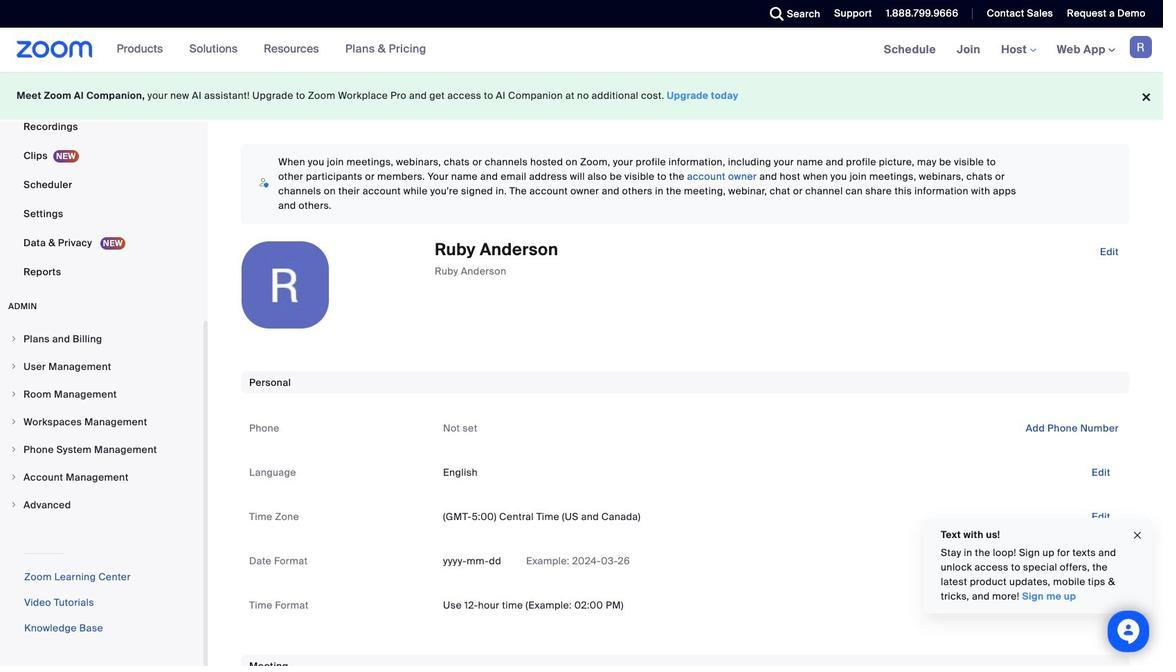 Task type: describe. For each thing, give the bounding box(es) containing it.
right image
[[10, 474, 18, 482]]

1 menu item from the top
[[0, 326, 204, 352]]

meetings navigation
[[874, 28, 1163, 73]]

edit user photo image
[[274, 279, 296, 292]]

product information navigation
[[106, 28, 437, 72]]

5 right image from the top
[[10, 446, 18, 454]]

5 menu item from the top
[[0, 437, 204, 463]]

2 right image from the top
[[10, 363, 18, 371]]

admin menu menu
[[0, 326, 204, 520]]

3 menu item from the top
[[0, 382, 204, 408]]

zoom logo image
[[17, 41, 93, 58]]

4 menu item from the top
[[0, 409, 204, 436]]

4 right image from the top
[[10, 418, 18, 427]]

6 right image from the top
[[10, 501, 18, 510]]

close image
[[1132, 528, 1143, 544]]

1 right image from the top
[[10, 335, 18, 343]]



Task type: locate. For each thing, give the bounding box(es) containing it.
banner
[[0, 28, 1163, 73]]

right image
[[10, 335, 18, 343], [10, 363, 18, 371], [10, 391, 18, 399], [10, 418, 18, 427], [10, 446, 18, 454], [10, 501, 18, 510]]

7 menu item from the top
[[0, 492, 204, 519]]

2 menu item from the top
[[0, 354, 204, 380]]

3 right image from the top
[[10, 391, 18, 399]]

footer
[[0, 72, 1163, 120]]

menu item
[[0, 326, 204, 352], [0, 354, 204, 380], [0, 382, 204, 408], [0, 409, 204, 436], [0, 437, 204, 463], [0, 465, 204, 491], [0, 492, 204, 519]]

user photo image
[[242, 242, 329, 329]]

profile picture image
[[1130, 36, 1152, 58]]

personal menu menu
[[0, 0, 204, 287]]

6 menu item from the top
[[0, 465, 204, 491]]



Task type: vqa. For each thing, say whether or not it's contained in the screenshot.
CAREERS link
no



